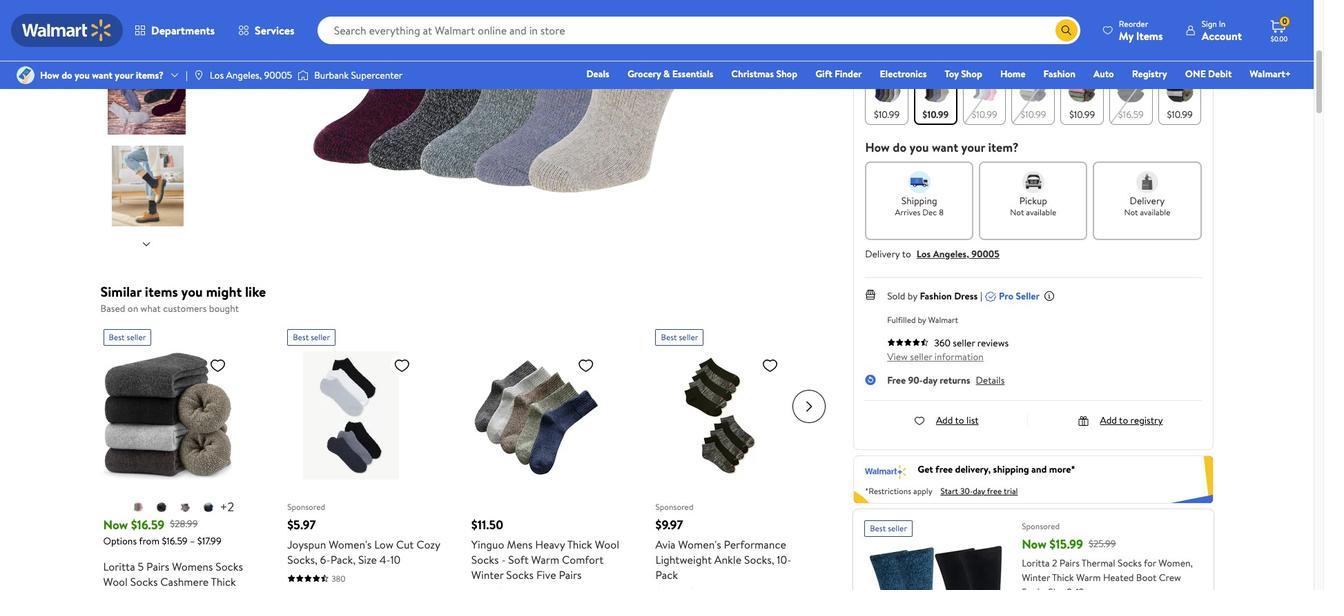 Task type: vqa. For each thing, say whether or not it's contained in the screenshot.
City* text box
no



Task type: locate. For each thing, give the bounding box(es) containing it.
you up 'intent image for shipping'
[[910, 139, 929, 156]]

best for $16.59
[[109, 331, 125, 343]]

0 $0.00
[[1271, 15, 1288, 44]]

3 product group from the left
[[472, 324, 625, 591]]

5 $10.99 from the left
[[1070, 108, 1096, 122]]

1 horizontal spatial |
[[981, 289, 983, 303]]

$0.00
[[1271, 34, 1288, 44]]

$16.59 left –
[[162, 534, 188, 548]]

winter inside loritta 5 pairs womens socks wool socks cashmere thick knit warm winter socks f
[[156, 589, 188, 591]]

1 horizontal spatial 90005
[[972, 247, 1000, 261]]

not inside pickup not available
[[1011, 207, 1025, 218]]

 image for how do you want your items?
[[17, 66, 35, 84]]

1 women's from the left
[[329, 537, 372, 552]]

-
[[502, 552, 506, 567]]

women's
[[329, 537, 372, 552], [679, 537, 722, 552]]

$16.59 down registry
[[1119, 108, 1144, 122]]

10-
[[777, 552, 792, 567]]

winter down $15.99
[[1022, 571, 1051, 585]]

performance
[[724, 537, 787, 552]]

1 add from the left
[[936, 414, 953, 428]]

0 vertical spatial size
[[358, 552, 377, 567]]

0 vertical spatial warm
[[532, 552, 560, 567]]

now inside now $16.59 $28.99 options from $16.59 – $17.99
[[103, 516, 128, 534]]

want left item?
[[932, 139, 959, 156]]

wool right the heavy
[[595, 537, 620, 552]]

day down the 'delivery,'
[[973, 485, 986, 497]]

90005 up "dress"
[[972, 247, 1000, 261]]

1 horizontal spatial delivery
[[1130, 194, 1165, 208]]

now up options
[[103, 516, 128, 534]]

2 horizontal spatial to
[[1120, 414, 1129, 428]]

0 vertical spatial 90005
[[264, 68, 292, 82]]

walmart+ link
[[1244, 66, 1298, 81]]

add to list button
[[914, 414, 979, 428]]

do down walmart image
[[62, 68, 72, 82]]

sponsored for $5.97
[[287, 501, 325, 513]]

$10.99 up how do you want your item? in the top of the page
[[923, 108, 949, 122]]

2 horizontal spatial pairs
[[1060, 557, 1080, 570]]

search icon image
[[1061, 25, 1072, 36]]

|
[[186, 68, 188, 82], [981, 289, 983, 303]]

up to sixty percent off deals. shop now. image
[[866, 6, 1202, 37]]

e multicolor/thickening image
[[203, 502, 214, 513]]

to down arrives
[[902, 247, 912, 261]]

1 horizontal spatial do
[[893, 139, 907, 156]]

0 horizontal spatial warm
[[125, 589, 153, 591]]

do up shipping
[[893, 139, 907, 156]]

women's inside 'sponsored $5.97 joyspun women's low cut cozy socks, 6-pack, size 4-10'
[[329, 537, 372, 552]]

not down intent image for delivery
[[1125, 207, 1139, 218]]

Search search field
[[317, 17, 1081, 44]]

angeles, down 8
[[933, 247, 970, 261]]

0 horizontal spatial  image
[[17, 66, 35, 84]]

women's right avia
[[679, 537, 722, 552]]

1 horizontal spatial size
[[1049, 586, 1065, 591]]

2 horizontal spatial thick
[[1053, 571, 1074, 585]]

loritta 5 pairs warm wool socks for women, thick knit thermal crew winter warm socks size 6-9 - image 4 of 7 image
[[107, 57, 188, 137]]

1 vertical spatial |
[[981, 289, 983, 303]]

socks down the womens
[[191, 589, 218, 591]]

thick up 9-
[[1053, 571, 1074, 585]]

 image
[[193, 70, 204, 81]]

trial
[[1004, 485, 1018, 497]]

want for items?
[[92, 68, 113, 82]]

2 shop from the left
[[962, 67, 983, 81]]

 image
[[17, 66, 35, 84], [298, 68, 309, 82]]

2 $10.99 from the left
[[923, 108, 949, 122]]

services
[[255, 23, 295, 38]]

1 vertical spatial want
[[932, 139, 959, 156]]

1 vertical spatial free
[[987, 485, 1002, 497]]

$10.99 down auto
[[1070, 108, 1096, 122]]

pairs inside $11.50 yinguo mens heavy thick wool socks - soft warm comfort winter socks five pairs
[[559, 567, 582, 583]]

0 horizontal spatial loritta
[[103, 559, 135, 574]]

how for how do you want your items?
[[40, 68, 59, 82]]

+2
[[220, 498, 234, 516]]

3 $10.99 button from the left
[[963, 68, 1007, 125]]

1 horizontal spatial  image
[[298, 68, 309, 82]]

free
[[888, 374, 906, 387]]

socks,
[[287, 552, 318, 567], [744, 552, 775, 567]]

4 $10.99 button from the left
[[1012, 68, 1055, 125]]

1 horizontal spatial day
[[973, 485, 986, 497]]

1 horizontal spatial loritta
[[1022, 557, 1050, 570]]

fashion down search icon
[[1044, 67, 1076, 81]]

women's left low
[[329, 537, 372, 552]]

winter inside $11.50 yinguo mens heavy thick wool socks - soft warm comfort winter socks five pairs
[[472, 567, 504, 583]]

socks left '-'
[[472, 552, 499, 567]]

want left items?
[[92, 68, 113, 82]]

0 horizontal spatial delivery
[[866, 247, 900, 261]]

for
[[1144, 557, 1157, 570]]

best seller inside now $15.99 group
[[870, 523, 908, 534]]

sold by fashion dress
[[888, 289, 978, 303]]

$10.99 down the one
[[1168, 108, 1193, 122]]

shop right toy on the top right of the page
[[962, 67, 983, 81]]

1 vertical spatial how
[[866, 139, 890, 156]]

warm inside sponsored now $15.99 $25.99 loritta 2 pairs thermal socks for women, winter thick warm heated boot crew socks size 9-13
[[1077, 571, 1101, 585]]

0 horizontal spatial how
[[40, 68, 59, 82]]

christmas
[[732, 67, 774, 81]]

delivery up sold
[[866, 247, 900, 261]]

1 horizontal spatial shop
[[962, 67, 983, 81]]

free right "get"
[[936, 463, 953, 476]]

joyspun women's low cut cozy socks, 6-pack, size 4-10 image
[[287, 351, 416, 480]]

0 vertical spatial delivery
[[1130, 194, 1165, 208]]

intent image for delivery image
[[1137, 171, 1159, 193]]

0 horizontal spatial available
[[1027, 207, 1057, 218]]

90005
[[264, 68, 292, 82], [972, 247, 1000, 261]]

winter down the womens
[[156, 589, 188, 591]]

yinguo mens heavy thick wool socks - soft warm comfort winter socks five pairs image
[[472, 351, 600, 480]]

1 horizontal spatial fashion
[[1044, 67, 1076, 81]]

2 available from the left
[[1141, 207, 1171, 218]]

0 vertical spatial free
[[936, 463, 953, 476]]

your for items?
[[115, 68, 134, 82]]

delivery,
[[956, 463, 991, 476]]

burbank supercenter
[[314, 68, 403, 82]]

add
[[936, 414, 953, 428], [1101, 414, 1117, 428]]

wool
[[595, 537, 620, 552], [103, 574, 128, 589]]

1 horizontal spatial winter
[[472, 567, 504, 583]]

3 $10.99 from the left
[[972, 108, 998, 122]]

$10.99 for third $10.99 button from the left
[[972, 108, 998, 122]]

not for pickup
[[1011, 207, 1025, 218]]

socks, inside 'sponsored $5.97 joyspun women's low cut cozy socks, 6-pack, size 4-10'
[[287, 552, 318, 567]]

0 vertical spatial you
[[75, 68, 90, 82]]

360
[[935, 336, 951, 350]]

1 vertical spatial do
[[893, 139, 907, 156]]

shop
[[777, 67, 798, 81], [962, 67, 983, 81]]

2 socks, from the left
[[744, 552, 775, 567]]

2 horizontal spatial you
[[910, 139, 929, 156]]

1 vertical spatial fashion
[[920, 289, 952, 303]]

registry
[[1131, 414, 1163, 428]]

sold
[[888, 289, 906, 303]]

0 horizontal spatial size
[[358, 552, 377, 567]]

2 horizontal spatial warm
[[1077, 571, 1101, 585]]

color list
[[863, 65, 1205, 128]]

0 horizontal spatial you
[[75, 68, 90, 82]]

pro
[[999, 289, 1014, 303]]

1 horizontal spatial available
[[1141, 207, 1171, 218]]

shop right christmas
[[777, 67, 798, 81]]

1 vertical spatial 90005
[[972, 247, 1000, 261]]

pairs right five
[[559, 567, 582, 583]]

you up the customers
[[181, 282, 203, 301]]

1 vertical spatial wool
[[103, 574, 128, 589]]

0 horizontal spatial shop
[[777, 67, 798, 81]]

1 horizontal spatial now
[[1022, 536, 1047, 553]]

0 horizontal spatial pairs
[[146, 559, 169, 574]]

| right "dress"
[[981, 289, 983, 303]]

available for pickup
[[1027, 207, 1057, 218]]

next image image
[[141, 239, 152, 250]]

1 horizontal spatial want
[[932, 139, 959, 156]]

10
[[391, 552, 401, 567]]

best seller for $5.97
[[293, 331, 330, 343]]

do for how do you want your item?
[[893, 139, 907, 156]]

women's inside sponsored $9.97 avia women's performance lightweight ankle socks, 10- pack
[[679, 537, 722, 552]]

start 30-day free trial
[[941, 485, 1018, 497]]

0 vertical spatial |
[[186, 68, 188, 82]]

your left item?
[[962, 139, 986, 156]]

get
[[918, 463, 934, 476]]

item?
[[989, 139, 1019, 156]]

product group containing $5.97
[[287, 324, 441, 591]]

items
[[1137, 28, 1164, 43]]

2 horizontal spatial sponsored
[[1022, 521, 1060, 532]]

0 horizontal spatial socks,
[[287, 552, 318, 567]]

pairs right 2
[[1060, 557, 1080, 570]]

thermal
[[1082, 557, 1116, 570]]

items
[[145, 282, 178, 301]]

sponsored up $5.97
[[287, 501, 325, 513]]

1 vertical spatial warm
[[1077, 571, 1101, 585]]

warm right the soft
[[532, 552, 560, 567]]

0 horizontal spatial sponsored
[[287, 501, 325, 513]]

1 vertical spatial day
[[973, 485, 986, 497]]

4 product group from the left
[[656, 324, 810, 591]]

0 vertical spatial want
[[92, 68, 113, 82]]

do for how do you want your items?
[[62, 68, 72, 82]]

6 $10.99 from the left
[[1168, 108, 1193, 122]]

1 shop from the left
[[777, 67, 798, 81]]

gift finder link
[[810, 66, 869, 81]]

1 horizontal spatial not
[[1125, 207, 1139, 218]]

toy
[[945, 67, 959, 81]]

get free delivery, shipping and more* banner
[[854, 456, 1214, 504]]

sponsored inside 'sponsored $5.97 joyspun women's low cut cozy socks, 6-pack, size 4-10'
[[287, 501, 325, 513]]

warm inside loritta 5 pairs womens socks wool socks cashmere thick knit warm winter socks f
[[125, 589, 153, 591]]

wool for $11.50
[[595, 537, 620, 552]]

you inside similar items you might like based on what customers bought
[[181, 282, 203, 301]]

loritta left "5"
[[103, 559, 135, 574]]

now $15.99 group
[[854, 510, 1214, 591]]

0 horizontal spatial |
[[186, 68, 188, 82]]

not down intent image for pickup
[[1011, 207, 1025, 218]]

wool inside $11.50 yinguo mens heavy thick wool socks - soft warm comfort winter socks five pairs
[[595, 537, 620, 552]]

0 horizontal spatial add
[[936, 414, 953, 428]]

add left registry
[[1101, 414, 1117, 428]]

you down walmart image
[[75, 68, 90, 82]]

your for item?
[[962, 139, 986, 156]]

thick inside $11.50 yinguo mens heavy thick wool socks - soft warm comfort winter socks five pairs
[[567, 537, 592, 552]]

socks, for $9.97
[[744, 552, 775, 567]]

wool inside loritta 5 pairs womens socks wool socks cashmere thick knit warm winter socks f
[[103, 574, 128, 589]]

loritta left 2
[[1022, 557, 1050, 570]]

size
[[358, 552, 377, 567], [1049, 586, 1065, 591]]

1 available from the left
[[1027, 207, 1057, 218]]

day down view seller information
[[923, 374, 938, 387]]

0 vertical spatial now
[[103, 516, 128, 534]]

1 vertical spatial by
[[918, 314, 927, 326]]

thick right cashmere
[[211, 574, 236, 589]]

add left list
[[936, 414, 953, 428]]

los down dec
[[917, 247, 931, 261]]

$16.59
[[1119, 108, 1144, 122], [131, 516, 164, 534], [162, 534, 188, 548]]

shop for toy shop
[[962, 67, 983, 81]]

1 horizontal spatial thick
[[567, 537, 592, 552]]

1 horizontal spatial warm
[[532, 552, 560, 567]]

loritta
[[1022, 557, 1050, 570], [103, 559, 135, 574]]

add for add to registry
[[1101, 414, 1117, 428]]

loritta 2 pairs thermal socks for women, winter thick warm heated boot crew socks size 9-13 image
[[865, 543, 1011, 591]]

0 vertical spatial $16.59
[[1119, 108, 1144, 122]]

to
[[902, 247, 912, 261], [956, 414, 965, 428], [1120, 414, 1129, 428]]

delivery down intent image for delivery
[[1130, 194, 1165, 208]]

Walmart Site-Wide search field
[[317, 17, 1081, 44]]

now left $15.99
[[1022, 536, 1047, 553]]

by right sold
[[908, 289, 918, 303]]

1 vertical spatial you
[[910, 139, 929, 156]]

1 vertical spatial size
[[1049, 586, 1065, 591]]

2 vertical spatial warm
[[125, 589, 153, 591]]

electronics link
[[874, 66, 933, 81]]

warm up 13
[[1077, 571, 1101, 585]]

4 $10.99 from the left
[[1021, 108, 1047, 122]]

now inside sponsored now $15.99 $25.99 loritta 2 pairs thermal socks for women, winter thick warm heated boot crew socks size 9-13
[[1022, 536, 1047, 553]]

available inside delivery not available
[[1141, 207, 1171, 218]]

best
[[109, 331, 125, 343], [293, 331, 309, 343], [661, 331, 677, 343], [870, 523, 886, 534]]

2 horizontal spatial winter
[[1022, 571, 1051, 585]]

day inside get free delivery, shipping and more* banner
[[973, 485, 986, 497]]

$10.99 for 1st $10.99 button from the left
[[874, 108, 900, 122]]

your left items?
[[115, 68, 134, 82]]

1 horizontal spatial pairs
[[559, 567, 582, 583]]

not for delivery
[[1125, 207, 1139, 218]]

1 socks, from the left
[[287, 552, 318, 567]]

6 $10.99 button from the left
[[1159, 68, 1202, 125]]

color
[[866, 46, 889, 59]]

thick right the heavy
[[567, 537, 592, 552]]

0 vertical spatial wool
[[595, 537, 620, 552]]

| right items?
[[186, 68, 188, 82]]

fashion up walmart
[[920, 289, 952, 303]]

knit
[[103, 589, 123, 591]]

2 vertical spatial you
[[181, 282, 203, 301]]

2 not from the left
[[1125, 207, 1139, 218]]

details
[[976, 374, 1005, 387]]

warm
[[532, 552, 560, 567], [1077, 571, 1101, 585], [125, 589, 153, 591]]

product group
[[103, 324, 257, 591], [287, 324, 441, 591], [472, 324, 625, 591], [656, 324, 810, 591]]

size inside 'sponsored $5.97 joyspun women's low cut cozy socks, 6-pack, size 4-10'
[[358, 552, 377, 567]]

2 product group from the left
[[287, 324, 441, 591]]

0 vertical spatial by
[[908, 289, 918, 303]]

size left 4-
[[358, 552, 377, 567]]

available for delivery
[[1141, 207, 1171, 218]]

sign in to add to favorites list, yinguo mens heavy thick wool socks - soft warm comfort winter socks five pairs image
[[578, 357, 595, 374]]

1 product group from the left
[[103, 324, 257, 591]]

1 vertical spatial los
[[917, 247, 931, 261]]

0 vertical spatial how
[[40, 68, 59, 82]]

winter down yinguo
[[472, 567, 504, 583]]

0 horizontal spatial thick
[[211, 574, 236, 589]]

$10.99 up item?
[[972, 108, 998, 122]]

reviews
[[978, 336, 1009, 350]]

0 vertical spatial your
[[115, 68, 134, 82]]

1 horizontal spatial free
[[987, 485, 1002, 497]]

details button
[[976, 374, 1005, 387]]

want
[[92, 68, 113, 82], [932, 139, 959, 156]]

$16.59 up from
[[131, 516, 164, 534]]

1 horizontal spatial sponsored
[[656, 501, 694, 513]]

1 vertical spatial now
[[1022, 536, 1047, 553]]

to left registry
[[1120, 414, 1129, 428]]

services button
[[227, 14, 306, 47]]

warm down "5"
[[125, 589, 153, 591]]

2 women's from the left
[[679, 537, 722, 552]]

*restrictions apply
[[866, 485, 933, 497]]

heavy
[[535, 537, 565, 552]]

view seller information
[[888, 350, 984, 364]]

1 vertical spatial delivery
[[866, 247, 900, 261]]

sign
[[1202, 18, 1218, 29]]

0 horizontal spatial day
[[923, 374, 938, 387]]

avia women's performance lightweight ankle socks, 10-pack image
[[656, 351, 784, 480]]

women's for $9.97
[[679, 537, 722, 552]]

women's for $5.97
[[329, 537, 372, 552]]

walmart plus image
[[866, 463, 907, 480]]

1 horizontal spatial how
[[866, 139, 890, 156]]

los down departments
[[210, 68, 224, 82]]

0 horizontal spatial your
[[115, 68, 134, 82]]

90005 down services
[[264, 68, 292, 82]]

0 horizontal spatial winter
[[156, 589, 188, 591]]

thick
[[567, 537, 592, 552], [1053, 571, 1074, 585], [211, 574, 236, 589]]

0 horizontal spatial 90005
[[264, 68, 292, 82]]

0 horizontal spatial wool
[[103, 574, 128, 589]]

best for $9.97
[[661, 331, 677, 343]]

by right fulfilled
[[918, 314, 927, 326]]

1 horizontal spatial to
[[956, 414, 965, 428]]

loritta 5 pairs warm wool socks for women, thick knit thermal crew winter warm socks size 6-9 - image 3 of 7 image
[[107, 0, 188, 48]]

pairs right "5"
[[146, 559, 169, 574]]

sponsored up $15.99
[[1022, 521, 1060, 532]]

available down intent image for delivery
[[1141, 207, 1171, 218]]

thick inside sponsored now $15.99 $25.99 loritta 2 pairs thermal socks for women, winter thick warm heated boot crew socks size 9-13
[[1053, 571, 1074, 585]]

0 horizontal spatial do
[[62, 68, 72, 82]]

1 $10.99 from the left
[[874, 108, 900, 122]]

$16.59 button
[[1110, 68, 1153, 125]]

a-brown/light green/dark green/red/purple/pink image
[[132, 502, 143, 513]]

 image for burbank supercenter
[[298, 68, 309, 82]]

in
[[1220, 18, 1226, 29]]

to left list
[[956, 414, 965, 428]]

sponsored up $9.97
[[656, 501, 694, 513]]

wool left "5"
[[103, 574, 128, 589]]

winter inside sponsored now $15.99 $25.99 loritta 2 pairs thermal socks for women, winter thick warm heated boot crew socks size 9-13
[[1022, 571, 1051, 585]]

2 add from the left
[[1101, 414, 1117, 428]]

delivery inside delivery not available
[[1130, 194, 1165, 208]]

sponsored inside sponsored $9.97 avia women's performance lightweight ankle socks, 10- pack
[[656, 501, 694, 513]]

not inside delivery not available
[[1125, 207, 1139, 218]]

1 horizontal spatial you
[[181, 282, 203, 301]]

available inside pickup not available
[[1027, 207, 1057, 218]]

burbank
[[314, 68, 349, 82]]

1 horizontal spatial wool
[[595, 537, 620, 552]]

sign in to add to favorites list, joyspun women's low cut cozy socks, 6-pack, size 4-10 image
[[394, 357, 410, 374]]

socks, left 10-
[[744, 552, 775, 567]]

0 horizontal spatial not
[[1011, 207, 1025, 218]]

1 horizontal spatial add
[[1101, 414, 1117, 428]]

fashion link
[[1038, 66, 1082, 81]]

free left trial
[[987, 485, 1002, 497]]

you for similar items you might like based on what customers bought
[[181, 282, 203, 301]]

0 horizontal spatial los
[[210, 68, 224, 82]]

6-
[[320, 552, 331, 567]]

winter for $15.99
[[1022, 571, 1051, 585]]

angeles, down services popup button
[[226, 68, 262, 82]]

list
[[967, 414, 979, 428]]

 image left burbank
[[298, 68, 309, 82]]

 image down walmart image
[[17, 66, 35, 84]]

$10.99 down home
[[1021, 108, 1047, 122]]

$5.97
[[287, 516, 316, 534]]

size left 9-
[[1049, 586, 1065, 591]]

joyspun
[[287, 537, 326, 552]]

1 not from the left
[[1011, 207, 1025, 218]]

clear search field text image
[[1039, 25, 1050, 36]]

0 horizontal spatial women's
[[329, 537, 372, 552]]

1 vertical spatial $16.59
[[131, 516, 164, 534]]

sponsored $9.97 avia women's performance lightweight ankle socks, 10- pack
[[656, 501, 792, 583]]

$10.99 for 6th $10.99 button
[[1168, 108, 1193, 122]]

available down intent image for pickup
[[1027, 207, 1057, 218]]

$10.99 down electronics
[[874, 108, 900, 122]]

loritta inside sponsored now $15.99 $25.99 loritta 2 pairs thermal socks for women, winter thick warm heated boot crew socks size 9-13
[[1022, 557, 1050, 570]]

women,
[[1159, 557, 1193, 570]]

you
[[75, 68, 90, 82], [910, 139, 929, 156], [181, 282, 203, 301]]

angeles,
[[226, 68, 262, 82], [933, 247, 970, 261]]

0 vertical spatial fashion
[[1044, 67, 1076, 81]]

1 vertical spatial angeles,
[[933, 247, 970, 261]]

next slide for similar items you might like list image
[[793, 390, 826, 423]]

13
[[1076, 586, 1085, 591]]

0 vertical spatial do
[[62, 68, 72, 82]]

socks, left 6-
[[287, 552, 318, 567]]

0 horizontal spatial want
[[92, 68, 113, 82]]

socks, inside sponsored $9.97 avia women's performance lightweight ankle socks, 10- pack
[[744, 552, 775, 567]]

0 vertical spatial day
[[923, 374, 938, 387]]

socks, for $5.97
[[287, 552, 318, 567]]

1 horizontal spatial socks,
[[744, 552, 775, 567]]

$10.99 button
[[866, 68, 909, 125], [914, 68, 958, 125], [963, 68, 1007, 125], [1012, 68, 1055, 125], [1061, 68, 1104, 125], [1159, 68, 1202, 125]]

product group containing $11.50
[[472, 324, 625, 591]]



Task type: describe. For each thing, give the bounding box(es) containing it.
delivery not available
[[1125, 194, 1171, 218]]

1 horizontal spatial los
[[917, 247, 931, 261]]

0 horizontal spatial angeles,
[[226, 68, 262, 82]]

lightweight
[[656, 552, 712, 567]]

auto
[[1094, 67, 1115, 81]]

sponsored for $9.97
[[656, 501, 694, 513]]

available in additional 2 variants element
[[220, 498, 234, 516]]

best for $5.97
[[293, 331, 309, 343]]

grocery & essentials
[[628, 67, 714, 81]]

cashmere
[[160, 574, 209, 589]]

socks left 9-
[[1022, 586, 1046, 591]]

$25.99
[[1089, 537, 1117, 551]]

intent image for pickup image
[[1023, 171, 1045, 193]]

crew
[[1159, 571, 1182, 585]]

gift
[[816, 67, 833, 81]]

b-
[[894, 46, 904, 59]]

five
[[537, 567, 556, 583]]

best inside now $15.99 group
[[870, 523, 886, 534]]

30-
[[961, 485, 973, 497]]

size inside sponsored now $15.99 $25.99 loritta 2 pairs thermal socks for women, winter thick warm heated boot crew socks size 9-13
[[1049, 586, 1065, 591]]

$11.50
[[472, 516, 504, 534]]

sign in to add to favorites list, loritta 5 pairs womens socks wool socks cashmere thick knit warm winter socks for women gifts size 5-9 image
[[210, 357, 226, 374]]

how for how do you want your item?
[[866, 139, 890, 156]]

8
[[939, 207, 944, 218]]

walmart+
[[1250, 67, 1292, 81]]

winter for mens
[[472, 567, 504, 583]]

winter for pairs
[[156, 589, 188, 591]]

what
[[141, 302, 161, 316]]

$9.97
[[656, 516, 684, 534]]

to for los
[[902, 247, 912, 261]]

1 horizontal spatial angeles,
[[933, 247, 970, 261]]

registry
[[1133, 67, 1168, 81]]

get free delivery, shipping and more*
[[918, 463, 1076, 476]]

2 $10.99 button from the left
[[914, 68, 958, 125]]

might
[[206, 282, 242, 301]]

sponsored inside sponsored now $15.99 $25.99 loritta 2 pairs thermal socks for women, winter thick warm heated boot crew socks size 9-13
[[1022, 521, 1060, 532]]

shipping
[[994, 463, 1030, 476]]

want for item?
[[932, 139, 959, 156]]

warm inside $11.50 yinguo mens heavy thick wool socks - soft warm comfort winter socks five pairs
[[532, 552, 560, 567]]

2 vertical spatial $16.59
[[162, 534, 188, 548]]

loritta inside loritta 5 pairs womens socks wool socks cashmere thick knit warm winter socks f
[[103, 559, 135, 574]]

f:ethnic style c image
[[179, 502, 190, 513]]

$10.99 for third $10.99 button from right
[[1021, 108, 1047, 122]]

departments
[[151, 23, 215, 38]]

start
[[941, 485, 959, 497]]

to for registry
[[1120, 414, 1129, 428]]

options
[[103, 534, 137, 548]]

loritta 5 pairs warm wool socks for women, thick knit thermal crew winter warm socks size 6-9 - image 5 of 7 image
[[107, 146, 188, 227]]

loritta 5 pairs womens socks wool socks cashmere thick knit warm winter socks for women gifts size 5-9 image
[[103, 351, 232, 480]]

socks up heated
[[1118, 557, 1142, 570]]

intent image for shipping image
[[909, 171, 931, 193]]

best seller for $9.97
[[661, 331, 699, 343]]

deals
[[587, 67, 610, 81]]

based
[[101, 302, 125, 316]]

pairs inside loritta 5 pairs womens socks wool socks cashmere thick knit warm winter socks f
[[146, 559, 169, 574]]

toy shop
[[945, 67, 983, 81]]

day for 30-
[[973, 485, 986, 497]]

pack,
[[331, 552, 356, 567]]

shop for christmas shop
[[777, 67, 798, 81]]

home
[[1001, 67, 1026, 81]]

4.5389 stars out of 5, based on 360 seller reviews element
[[888, 338, 929, 347]]

you for how do you want your item?
[[910, 139, 929, 156]]

0 horizontal spatial fashion
[[920, 289, 952, 303]]

$17.99
[[197, 534, 221, 548]]

womens
[[172, 559, 213, 574]]

and
[[1032, 463, 1047, 476]]

$15.99
[[1050, 536, 1084, 553]]

socks down $17.99
[[216, 559, 243, 574]]

pairs inside sponsored now $15.99 $25.99 loritta 2 pairs thermal socks for women, winter thick warm heated boot crew socks size 9-13
[[1060, 557, 1080, 570]]

1 $10.99 button from the left
[[866, 68, 909, 125]]

similar items you might like based on what customers bought
[[101, 282, 266, 316]]

$10.99 for second $10.99 button from left
[[923, 108, 949, 122]]

finder
[[835, 67, 862, 81]]

seller inside now $15.99 group
[[888, 523, 908, 534]]

add to list
[[936, 414, 979, 428]]

low
[[374, 537, 394, 552]]

0 horizontal spatial free
[[936, 463, 953, 476]]

sponsored $5.97 joyspun women's low cut cozy socks, 6-pack, size 4-10
[[287, 501, 440, 567]]

sponsored now $15.99 $25.99 loritta 2 pairs thermal socks for women, winter thick warm heated boot crew socks size 9-13
[[1022, 521, 1193, 591]]

loritta 5 pairs warm wool socks for women, thick knit thermal crew winter warm socks size 6-9 image
[[294, 0, 736, 197]]

thick inside loritta 5 pairs womens socks wool socks cashmere thick knit warm winter socks f
[[211, 574, 236, 589]]

more*
[[1050, 463, 1076, 476]]

product group containing +2
[[103, 324, 257, 591]]

pickup not available
[[1011, 194, 1057, 218]]

f multicolor/thickening image
[[156, 502, 167, 513]]

returns
[[940, 374, 971, 387]]

pro seller info image
[[1044, 291, 1055, 302]]

view seller information link
[[888, 350, 984, 364]]

to for list
[[956, 414, 965, 428]]

grocery
[[628, 67, 661, 81]]

delivery to los angeles, 90005
[[866, 247, 1000, 261]]

shipping
[[902, 194, 938, 208]]

ankle
[[715, 552, 742, 567]]

one debit link
[[1179, 66, 1239, 81]]

5 $10.99 button from the left
[[1061, 68, 1104, 125]]

customers
[[163, 302, 207, 316]]

$10.99 for 5th $10.99 button from left
[[1070, 108, 1096, 122]]

product group containing $9.97
[[656, 324, 810, 591]]

socks right knit
[[130, 574, 158, 589]]

heated
[[1104, 571, 1134, 585]]

one
[[1186, 67, 1206, 81]]

walmart image
[[22, 19, 112, 41]]

add for add to list
[[936, 414, 953, 428]]

best seller for $16.59
[[109, 331, 146, 343]]

9-
[[1067, 586, 1076, 591]]

sign in to add to favorites list, avia women's performance lightweight ankle socks, 10-pack image
[[762, 357, 779, 374]]

deals link
[[580, 66, 616, 81]]

seller
[[1016, 289, 1040, 303]]

90-
[[909, 374, 923, 387]]

departments button
[[123, 14, 227, 47]]

apply
[[914, 485, 933, 497]]

380
[[332, 573, 346, 585]]

day for 90-
[[923, 374, 938, 387]]

delivery for to
[[866, 247, 900, 261]]

delivery for not
[[1130, 194, 1165, 208]]

wool for loritta
[[103, 574, 128, 589]]

how do you want your items?
[[40, 68, 164, 82]]

gift finder
[[816, 67, 862, 81]]

fulfilled
[[888, 314, 916, 326]]

pack
[[656, 567, 678, 583]]

from
[[139, 534, 160, 548]]

essentials
[[673, 67, 714, 81]]

arrives
[[895, 207, 921, 218]]

pickup
[[1020, 194, 1048, 208]]

like
[[245, 282, 266, 301]]

by for sold
[[908, 289, 918, 303]]

toy shop link
[[939, 66, 989, 81]]

socks right '-'
[[507, 567, 534, 583]]

christmas shop
[[732, 67, 798, 81]]

similar
[[101, 282, 142, 301]]

christmas shop link
[[725, 66, 804, 81]]

electronics
[[880, 67, 927, 81]]

$16.59 inside "button"
[[1119, 108, 1144, 122]]

you for how do you want your items?
[[75, 68, 90, 82]]

los angeles, 90005 button
[[917, 247, 1000, 261]]

auto link
[[1088, 66, 1121, 81]]

bought
[[209, 302, 239, 316]]

by for fulfilled
[[918, 314, 927, 326]]

home link
[[994, 66, 1032, 81]]

reorder my items
[[1119, 18, 1164, 43]]

items?
[[136, 68, 164, 82]]

cut
[[396, 537, 414, 552]]

:
[[889, 46, 892, 59]]

dec
[[923, 207, 938, 218]]

walmart
[[929, 314, 959, 326]]



